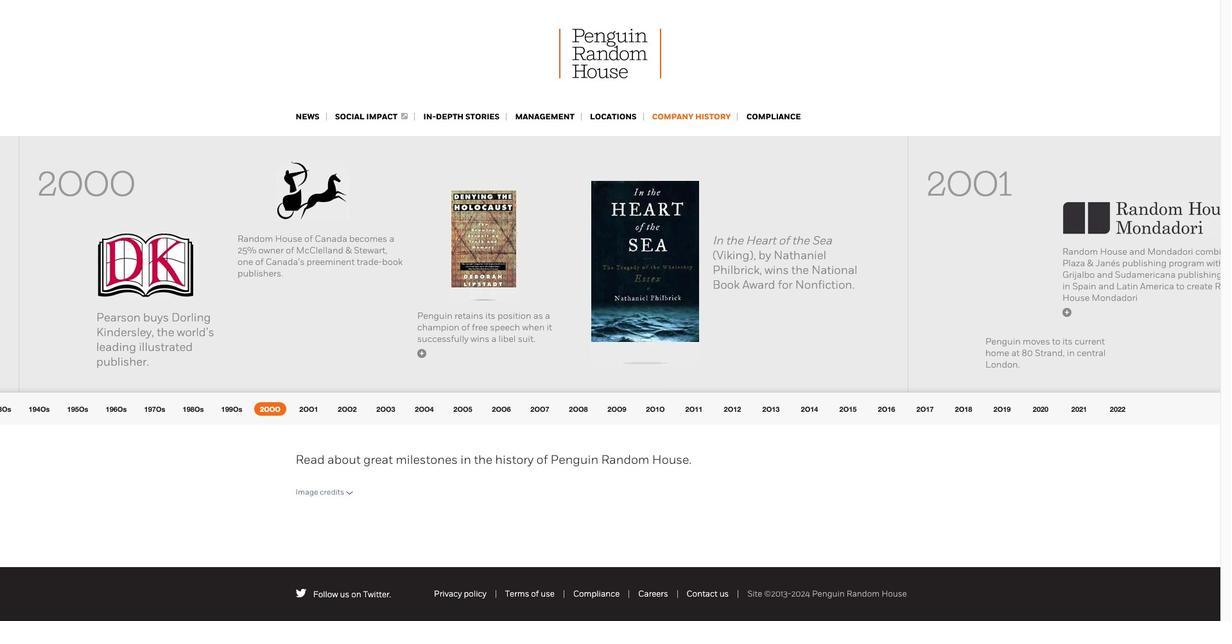 Task type: locate. For each thing, give the bounding box(es) containing it.
0 horizontal spatial house
[[275, 234, 302, 245]]

the inside pearson buys dorling kindersley, the world's leading illustrated publisher.
[[157, 326, 174, 340]]

+ inside random house and mondadori combine +
[[1065, 308, 1069, 317]]

in
[[713, 234, 723, 248]]

1 horizontal spatial compliance link
[[747, 112, 801, 122]]

when
[[522, 322, 545, 333]]

social impact link
[[335, 112, 408, 122]]

news link
[[296, 112, 320, 122]]

image
[[296, 488, 318, 497]]

of up nathaniel
[[779, 234, 789, 248]]

0 vertical spatial +
[[1065, 308, 1069, 317]]

2o12
[[724, 405, 741, 414]]

the up nathaniel
[[792, 234, 810, 248]]

in left the central
[[1067, 348, 1075, 359]]

history
[[695, 112, 731, 122], [495, 453, 534, 467]]

of
[[304, 234, 313, 245], [779, 234, 789, 248], [286, 245, 294, 256], [255, 257, 264, 268], [462, 322, 470, 333], [537, 453, 548, 467], [531, 589, 539, 599]]

2oo5
[[454, 405, 472, 414]]

us for follow
[[340, 590, 349, 600]]

history right company
[[695, 112, 731, 122]]

of left use
[[531, 589, 539, 599]]

buys
[[143, 311, 169, 325]]

the down nathaniel
[[792, 263, 809, 277]]

house for and
[[1100, 247, 1128, 258]]

policy
[[464, 589, 487, 599]]

history down 2oo6
[[495, 453, 534, 467]]

1 horizontal spatial in
[[1067, 348, 1075, 359]]

random up 25%
[[238, 234, 273, 245]]

1 vertical spatial +
[[420, 349, 424, 358]]

2ooo
[[37, 164, 135, 205], [260, 405, 281, 414]]

central
[[1077, 348, 1106, 359]]

pearson
[[96, 311, 141, 325]]

canada
[[315, 234, 347, 245]]

a for stewart,
[[389, 234, 394, 245]]

penguin
[[417, 311, 453, 322], [986, 336, 1021, 347], [551, 453, 599, 467], [812, 589, 845, 599]]

house inside the random house of canada becomes a 25% owner of mcclelland & stewart, one of canada's preeminent trade-book publishers.
[[275, 234, 302, 245]]

1 horizontal spatial compliance
[[747, 112, 801, 122]]

1 vertical spatial its
[[1063, 336, 1073, 347]]

nathaniel
[[774, 249, 827, 263]]

0 horizontal spatial 2ooo
[[37, 164, 135, 205]]

in right the milestones
[[461, 453, 471, 467]]

1 vertical spatial a
[[545, 311, 550, 322]]

2oo8
[[569, 405, 588, 414]]

+ up strand,
[[1065, 308, 1069, 317]]

1 vertical spatial 2oo1
[[299, 405, 318, 414]]

0 horizontal spatial wins
[[471, 334, 489, 345]]

0 vertical spatial in
[[1067, 348, 1075, 359]]

1 vertical spatial compliance link
[[573, 589, 620, 599]]

random
[[238, 234, 273, 245], [1063, 247, 1098, 258], [601, 453, 649, 467], [847, 589, 880, 599]]

london.
[[986, 360, 1020, 371]]

2021
[[1072, 405, 1087, 414]]

1 horizontal spatial 2oo1
[[927, 164, 1013, 205]]

2oo7
[[531, 405, 549, 414]]

+ down successfully in the bottom left of the page
[[420, 349, 424, 358]]

company history link
[[652, 112, 731, 122]]

world's
[[177, 326, 214, 340]]

twitter.
[[363, 590, 391, 600]]

penguin up home
[[986, 336, 1021, 347]]

wins inside in the heart of the sea (viking), by nathaniel philbrick, wins the national book award for nonfiction.
[[765, 263, 789, 277]]

a up book
[[389, 234, 394, 245]]

locations
[[590, 112, 637, 122]]

of down retains
[[462, 322, 470, 333]]

us right the "contact"
[[720, 589, 729, 599]]

speech
[[490, 322, 520, 333]]

a right as
[[545, 311, 550, 322]]

penguin inside penguin moves to its current home at 80 strand, in central london.
[[986, 336, 1021, 347]]

us left on
[[340, 590, 349, 600]]

2o16
[[878, 405, 895, 414]]

195os
[[67, 405, 88, 414]]

in-
[[423, 112, 436, 122]]

follow us on twitter.
[[313, 590, 391, 600]]

penguin up champion
[[417, 311, 453, 322]]

champion
[[417, 322, 460, 333]]

1 horizontal spatial wins
[[765, 263, 789, 277]]

0 horizontal spatial 2oo1
[[299, 405, 318, 414]]

1 vertical spatial house
[[1100, 247, 1128, 258]]

compliance
[[747, 112, 801, 122], [573, 589, 620, 599]]

the
[[726, 234, 743, 248], [792, 234, 810, 248], [792, 263, 809, 277], [157, 326, 174, 340], [474, 453, 493, 467]]

+
[[1065, 308, 1069, 317], [420, 349, 424, 358]]

wins up for
[[765, 263, 789, 277]]

penguin right 2024
[[812, 589, 845, 599]]

the up illustrated
[[157, 326, 174, 340]]

2 horizontal spatial a
[[545, 311, 550, 322]]

trade-
[[357, 257, 382, 268]]

great
[[363, 453, 393, 467]]

illustrated
[[139, 340, 193, 354]]

0 horizontal spatial compliance
[[573, 589, 620, 599]]

1 vertical spatial compliance
[[573, 589, 620, 599]]

nonfiction.
[[796, 278, 855, 292]]

mcclelland
[[296, 245, 344, 256]]

2ooo for 196os
[[260, 405, 281, 414]]

dorling
[[171, 311, 211, 325]]

0 horizontal spatial in
[[461, 453, 471, 467]]

1 horizontal spatial history
[[695, 112, 731, 122]]

2 vertical spatial a
[[492, 334, 497, 345]]

house inside random house and mondadori combine +
[[1100, 247, 1128, 258]]

2oo2
[[338, 405, 357, 414]]

strand,
[[1035, 348, 1065, 359]]

libel
[[499, 334, 516, 345]]

of down 2oo7
[[537, 453, 548, 467]]

to
[[1052, 336, 1061, 347]]

follow us on twitter. link
[[313, 590, 391, 600]]

book
[[382, 257, 403, 268]]

1 vertical spatial wins
[[471, 334, 489, 345]]

0 vertical spatial 2ooo
[[37, 164, 135, 205]]

0 horizontal spatial a
[[389, 234, 394, 245]]

of inside "penguin retains its position as a champion of free speech when it successfully wins a libel suit. +"
[[462, 322, 470, 333]]

80
[[1022, 348, 1033, 359]]

0 horizontal spatial us
[[340, 590, 349, 600]]

0 vertical spatial compliance
[[747, 112, 801, 122]]

in the heart of the sea (viking), by nathaniel philbrick, wins the national book award for nonfiction.
[[713, 234, 858, 292]]

news
[[296, 112, 320, 122]]

random left and
[[1063, 247, 1098, 258]]

0 vertical spatial its
[[485, 311, 496, 322]]

retains
[[455, 311, 483, 322]]

1 horizontal spatial a
[[492, 334, 497, 345]]

stories
[[466, 112, 500, 122]]

in-depth stories
[[423, 112, 500, 122]]

0 horizontal spatial +
[[420, 349, 424, 358]]

random inside the random house of canada becomes a 25% owner of mcclelland & stewart, one of canada's preeminent trade-book publishers.
[[238, 234, 273, 245]]

2oo6
[[492, 405, 511, 414]]

1 horizontal spatial its
[[1063, 336, 1073, 347]]

0 horizontal spatial its
[[485, 311, 496, 322]]

2o14
[[801, 405, 818, 414]]

position
[[498, 311, 531, 322]]

us
[[720, 589, 729, 599], [340, 590, 349, 600]]

a inside the random house of canada becomes a 25% owner of mcclelland & stewart, one of canada's preeminent trade-book publishers.
[[389, 234, 394, 245]]

1 horizontal spatial house
[[882, 589, 907, 599]]

2 horizontal spatial house
[[1100, 247, 1128, 258]]

stewart,
[[354, 245, 387, 256]]

read about great milestones in the history of penguin random house.
[[296, 453, 692, 467]]

management link
[[515, 112, 575, 122]]

1 horizontal spatial us
[[720, 589, 729, 599]]

1 horizontal spatial 2ooo
[[260, 405, 281, 414]]

&
[[346, 245, 352, 256]]

1 horizontal spatial +
[[1065, 308, 1069, 317]]

of up 'mcclelland'
[[304, 234, 313, 245]]

a for it
[[545, 311, 550, 322]]

random house and mondadori combine +
[[1063, 247, 1230, 317]]

0 vertical spatial wins
[[765, 263, 789, 277]]

wins inside "penguin retains its position as a champion of free speech when it successfully wins a libel suit. +"
[[471, 334, 489, 345]]

0 vertical spatial a
[[389, 234, 394, 245]]

0 vertical spatial 2oo1
[[927, 164, 1013, 205]]

canada's
[[266, 257, 305, 268]]

its right to
[[1063, 336, 1073, 347]]

home
[[986, 348, 1010, 359]]

0 horizontal spatial history
[[495, 453, 534, 467]]

©2013-
[[764, 589, 791, 599]]

its up the free
[[485, 311, 496, 322]]

compliance for the leftmost compliance link
[[573, 589, 620, 599]]

0 vertical spatial house
[[275, 234, 302, 245]]

1 vertical spatial 2ooo
[[260, 405, 281, 414]]

book
[[713, 278, 740, 292]]

the down 2oo6
[[474, 453, 493, 467]]

wins down the free
[[471, 334, 489, 345]]

privacy
[[434, 589, 462, 599]]

a left 'libel' in the bottom left of the page
[[492, 334, 497, 345]]

impact
[[366, 112, 398, 122]]



Task type: describe. For each thing, give the bounding box(es) containing it.
the up (viking),
[[726, 234, 743, 248]]

contact us
[[687, 589, 729, 599]]

terms
[[505, 589, 529, 599]]

house.
[[652, 453, 692, 467]]

image credits
[[296, 488, 344, 497]]

penguin inside "penguin retains its position as a champion of free speech when it successfully wins a libel suit. +"
[[417, 311, 453, 322]]

penguin down 2oo8
[[551, 453, 599, 467]]

careers link
[[638, 589, 668, 599]]

of up "canada's"
[[286, 245, 294, 256]]

social
[[335, 112, 365, 122]]

kindersley,
[[96, 326, 154, 340]]

2 vertical spatial house
[[882, 589, 907, 599]]

penguin moves to its current home at 80 strand, in central london.
[[986, 336, 1106, 371]]

leading
[[96, 340, 136, 354]]

of inside in the heart of the sea (viking), by nathaniel philbrick, wins the national book award for nonfiction.
[[779, 234, 789, 248]]

award
[[743, 278, 775, 292]]

1 vertical spatial in
[[461, 453, 471, 467]]

2o11
[[686, 405, 703, 414]]

company
[[652, 112, 694, 122]]

and
[[1130, 247, 1146, 258]]

196os
[[106, 405, 127, 414]]

terms of use link
[[505, 589, 555, 599]]

its inside "penguin retains its position as a champion of free speech when it successfully wins a libel suit. +"
[[485, 311, 496, 322]]

successfully
[[417, 334, 469, 345]]

locations link
[[590, 112, 637, 122]]

careers
[[638, 589, 668, 599]]

25%
[[238, 245, 256, 256]]

2o18
[[955, 405, 973, 414]]

1 vertical spatial history
[[495, 453, 534, 467]]

198os
[[183, 405, 204, 414]]

0 vertical spatial history
[[695, 112, 731, 122]]

random left house.
[[601, 453, 649, 467]]

0 horizontal spatial compliance link
[[573, 589, 620, 599]]

197os
[[144, 405, 165, 414]]

site
[[748, 589, 762, 599]]

random right 2024
[[847, 589, 880, 599]]

national
[[812, 263, 858, 277]]

2o13
[[763, 405, 780, 414]]

+ inside "penguin retains its position as a champion of free speech when it successfully wins a libel suit. +"
[[420, 349, 424, 358]]

publishers.
[[238, 268, 283, 279]]

2oo3
[[376, 405, 395, 414]]

penguin random house image
[[559, 29, 661, 78]]

depth
[[436, 112, 464, 122]]

compliance for compliance link to the top
[[747, 112, 801, 122]]

about
[[327, 453, 361, 467]]

use
[[541, 589, 555, 599]]

image credits link
[[296, 488, 353, 497]]

in inside penguin moves to its current home at 80 strand, in central london.
[[1067, 348, 1075, 359]]

contact
[[687, 589, 718, 599]]

0 vertical spatial compliance link
[[747, 112, 801, 122]]

combine
[[1196, 247, 1230, 258]]

194os
[[29, 405, 50, 414]]

free
[[472, 322, 488, 333]]

owner
[[259, 245, 284, 256]]

2o19
[[994, 405, 1011, 414]]

2022
[[1110, 405, 1126, 414]]

2020
[[1033, 405, 1049, 414]]

as
[[533, 311, 543, 322]]

company history
[[652, 112, 731, 122]]

milestones
[[396, 453, 458, 467]]

2ooo for pearson buys dorling kindersley, the world's leading illustrated publisher.
[[37, 164, 135, 205]]

its inside penguin moves to its current home at 80 strand, in central london.
[[1063, 336, 1073, 347]]

site ©2013-2024 penguin random house
[[748, 589, 907, 599]]

2o15
[[840, 405, 857, 414]]

at
[[1012, 348, 1020, 359]]

current
[[1075, 336, 1105, 347]]

pearson buys dorling kindersley, the world's leading illustrated publisher.
[[96, 311, 214, 369]]

social impact
[[335, 112, 398, 122]]

of up publishers. at the top left of the page
[[255, 257, 264, 268]]

terms of use
[[505, 589, 555, 599]]

random inside random house and mondadori combine +
[[1063, 247, 1098, 258]]

on
[[351, 590, 361, 600]]

credits
[[320, 488, 344, 497]]

2oo4
[[415, 405, 434, 414]]

house for of
[[275, 234, 302, 245]]

penguin retains its position as a champion of free speech when it successfully wins a libel suit. +
[[417, 311, 552, 358]]

philbrick,
[[713, 263, 762, 277]]

us for contact
[[720, 589, 729, 599]]

one
[[238, 257, 253, 268]]

mondadori
[[1148, 247, 1194, 258]]

becomes
[[349, 234, 387, 245]]

management
[[515, 112, 575, 122]]

moves
[[1023, 336, 1050, 347]]

in-depth stories link
[[423, 112, 500, 122]]

privacy policy link
[[434, 589, 487, 599]]

for
[[778, 278, 793, 292]]

suit.
[[518, 334, 535, 345]]



Task type: vqa. For each thing, say whether or not it's contained in the screenshot.
2O14
yes



